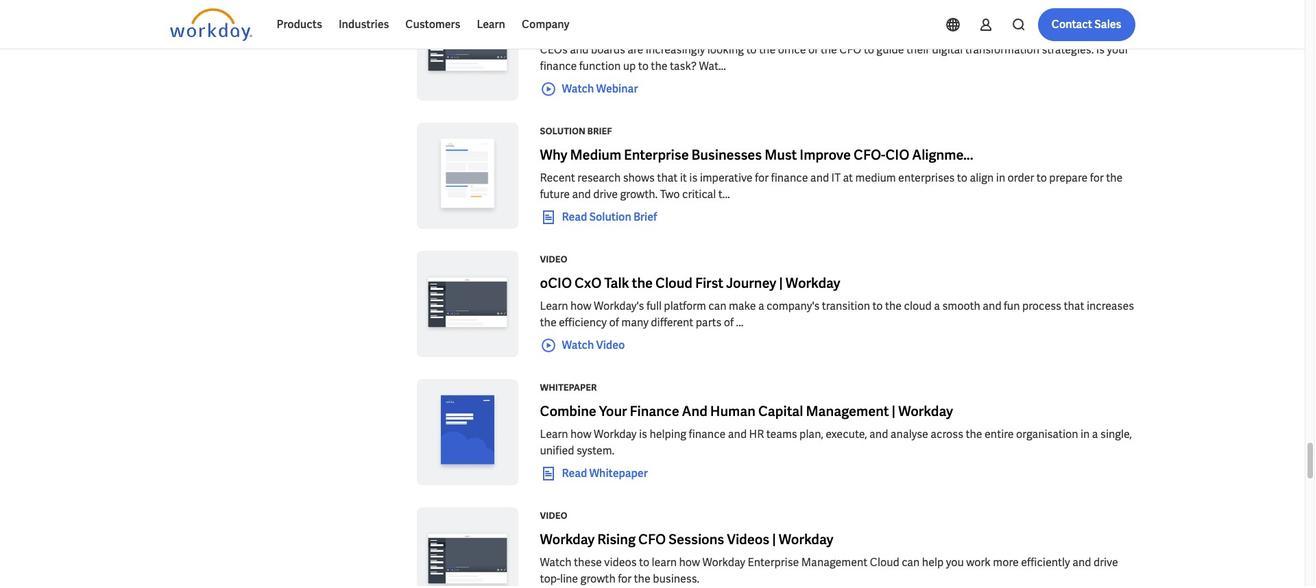Task type: vqa. For each thing, say whether or not it's contained in the screenshot.
with
no



Task type: locate. For each thing, give the bounding box(es) containing it.
and
[[682, 403, 708, 420]]

in left single, on the bottom of page
[[1081, 427, 1090, 442]]

drive down research
[[593, 187, 618, 202]]

ocio cxo talk the cloud first journey | workday learn how workday's full platform can make a company's transition to the cloud a smooth and fun process that increases the efficiency of many different parts of ...
[[540, 274, 1134, 330]]

how inside combine your finance and human capital management | workday learn how workday is helping finance and hr teams plan, execute, and analyse across the entire organisation in a single, unified system.
[[571, 427, 592, 442]]

0 vertical spatial how
[[571, 299, 592, 313]]

cfo
[[840, 43, 862, 57], [638, 531, 666, 549]]

the left efficiency
[[540, 315, 557, 330]]

2 vertical spatial learn
[[540, 427, 568, 442]]

the left cloud
[[885, 299, 902, 313]]

industries
[[339, 17, 389, 32]]

smooth
[[943, 299, 981, 313]]

to left learn
[[639, 556, 650, 570]]

0 horizontal spatial cloud
[[656, 274, 693, 292]]

0 horizontal spatial that
[[657, 171, 678, 185]]

how up the system.
[[571, 427, 592, 442]]

a right make
[[758, 299, 764, 313]]

cloud inside workday rising cfo sessions videos | workday watch these videos to learn how workday enterprise management cloud can help you work more efficiently and drive top-line growth for the business.
[[870, 556, 900, 570]]

products
[[277, 17, 322, 32]]

0 vertical spatial that
[[657, 171, 678, 185]]

read down future
[[562, 210, 587, 224]]

drive right efficiently
[[1094, 556, 1118, 570]]

enterprise up the shows
[[624, 146, 689, 164]]

of
[[809, 43, 818, 57], [609, 315, 619, 330], [724, 315, 734, 330]]

function
[[579, 59, 621, 73]]

workday up these
[[540, 531, 595, 549]]

workday up company's
[[786, 274, 841, 292]]

your
[[599, 403, 627, 420]]

| inside ocio cxo talk the cloud first journey | workday learn how workday's full platform can make a company's transition to the cloud a smooth and fun process that increases the efficiency of many different parts of ...
[[779, 274, 783, 292]]

unified
[[540, 444, 574, 458]]

0 vertical spatial can
[[709, 299, 727, 313]]

for down videos
[[618, 572, 632, 586]]

enterprise
[[829, 18, 894, 36], [624, 146, 689, 164], [748, 556, 799, 570]]

teams
[[767, 427, 797, 442]]

1 horizontal spatial drive
[[1094, 556, 1118, 570]]

recent
[[540, 171, 575, 185]]

how up business.
[[679, 556, 700, 570]]

| inside combine your finance and human capital management | workday learn how workday is helping finance and hr teams plan, execute, and analyse across the entire organisation in a single, unified system.
[[892, 403, 896, 420]]

watch up top-
[[540, 556, 572, 570]]

0 vertical spatial enterprise
[[829, 18, 894, 36]]

finance down and
[[689, 427, 726, 442]]

brief up medium
[[587, 126, 612, 137]]

parts
[[696, 315, 722, 330]]

up
[[623, 59, 636, 73]]

industries button
[[330, 8, 397, 41]]

a inside 'proven strategies for a best-in-class data-led enterprise | w... ceos and boards are increasingly looking to the office of the cfo to guide their digital transformation strategies. is your finance function up to the task?  wat...'
[[674, 18, 681, 36]]

best-
[[684, 18, 716, 36]]

solution up why
[[540, 126, 586, 137]]

improve
[[800, 146, 851, 164]]

0 vertical spatial drive
[[593, 187, 618, 202]]

0 vertical spatial read
[[562, 210, 587, 224]]

to inside workday rising cfo sessions videos | workday watch these videos to learn how workday enterprise management cloud can help you work more efficiently and drive top-line growth for the business.
[[639, 556, 650, 570]]

medium
[[856, 171, 896, 185]]

data-
[[769, 18, 803, 36]]

cloud inside ocio cxo talk the cloud first journey | workday learn how workday's full platform can make a company's transition to the cloud a smooth and fun process that increases the efficiency of many different parts of ...
[[656, 274, 693, 292]]

2 vertical spatial video
[[540, 510, 568, 522]]

the down videos
[[634, 572, 651, 586]]

learn
[[477, 17, 505, 32], [540, 299, 568, 313], [540, 427, 568, 442]]

1 vertical spatial video
[[596, 338, 625, 352]]

1 vertical spatial drive
[[1094, 556, 1118, 570]]

read solution brief link
[[540, 209, 657, 226]]

is right it
[[689, 171, 698, 185]]

2 horizontal spatial enterprise
[[829, 18, 894, 36]]

is left helping
[[639, 427, 647, 442]]

their
[[907, 43, 930, 57]]

task?
[[670, 59, 697, 73]]

to inside ocio cxo talk the cloud first journey | workday learn how workday's full platform can make a company's transition to the cloud a smooth and fun process that increases the efficiency of many different parts of ...
[[873, 299, 883, 313]]

that right process at the bottom right of page
[[1064, 299, 1085, 313]]

1 read from the top
[[562, 210, 587, 224]]

company button
[[514, 8, 578, 41]]

transformation
[[965, 43, 1040, 57]]

learn up unified
[[540, 427, 568, 442]]

0 vertical spatial video
[[540, 254, 568, 265]]

that left it
[[657, 171, 678, 185]]

ceos
[[540, 43, 568, 57]]

how
[[571, 299, 592, 313], [571, 427, 592, 442], [679, 556, 700, 570]]

2 horizontal spatial finance
[[771, 171, 808, 185]]

1 vertical spatial can
[[902, 556, 920, 570]]

| right videos on the bottom right of the page
[[772, 531, 776, 549]]

1 vertical spatial that
[[1064, 299, 1085, 313]]

critical
[[682, 187, 716, 202]]

video for workday rising cfo sessions videos | workday
[[540, 510, 568, 522]]

learn down "ocio"
[[540, 299, 568, 313]]

learn
[[652, 556, 677, 570]]

in right align
[[996, 171, 1006, 185]]

brief down growth.
[[634, 210, 657, 224]]

0 vertical spatial in
[[996, 171, 1006, 185]]

whitepaper
[[540, 382, 597, 394], [589, 466, 648, 481]]

1 vertical spatial how
[[571, 427, 592, 442]]

0 horizontal spatial in
[[996, 171, 1006, 185]]

0 vertical spatial cfo
[[840, 43, 862, 57]]

0 horizontal spatial finance
[[540, 59, 577, 73]]

| up company's
[[779, 274, 783, 292]]

0 vertical spatial learn
[[477, 17, 505, 32]]

sessions
[[669, 531, 724, 549]]

0 vertical spatial whitepaper
[[540, 382, 597, 394]]

watch
[[562, 82, 594, 96], [562, 338, 594, 352], [540, 556, 572, 570]]

is
[[689, 171, 698, 185], [639, 427, 647, 442]]

boards
[[591, 43, 625, 57]]

cloud up platform
[[656, 274, 693, 292]]

1 vertical spatial solution
[[589, 210, 631, 224]]

1 horizontal spatial enterprise
[[748, 556, 799, 570]]

management inside combine your finance and human capital management | workday learn how workday is helping finance and hr teams plan, execute, and analyse across the entire organisation in a single, unified system.
[[806, 403, 889, 420]]

the inside combine your finance and human capital management | workday learn how workday is helping finance and hr teams plan, execute, and analyse across the entire organisation in a single, unified system.
[[966, 427, 983, 442]]

a
[[674, 18, 681, 36], [758, 299, 764, 313], [934, 299, 940, 313], [1092, 427, 1098, 442]]

and left it
[[811, 171, 829, 185]]

the right 'prepare'
[[1106, 171, 1123, 185]]

| inside workday rising cfo sessions videos | workday watch these videos to learn how workday enterprise management cloud can help you work more efficiently and drive top-line growth for the business.
[[772, 531, 776, 549]]

how inside ocio cxo talk the cloud first journey | workday learn how workday's full platform can make a company's transition to the cloud a smooth and fun process that increases the efficiency of many different parts of ...
[[571, 299, 592, 313]]

platform
[[664, 299, 706, 313]]

1 vertical spatial in
[[1081, 427, 1090, 442]]

efficiently
[[1021, 556, 1070, 570]]

transition
[[822, 299, 870, 313]]

watch for watch video
[[562, 338, 594, 352]]

1 horizontal spatial in
[[1081, 427, 1090, 442]]

and left fun
[[983, 299, 1002, 313]]

for up increasingly
[[653, 18, 671, 36]]

whitepaper down the system.
[[589, 466, 648, 481]]

video for ocio cxo talk the cloud first journey | workday
[[540, 254, 568, 265]]

0 vertical spatial watch
[[562, 82, 594, 96]]

alignme...
[[912, 146, 974, 164]]

1 horizontal spatial finance
[[689, 427, 726, 442]]

class
[[732, 18, 766, 36]]

video down read whitepaper link
[[540, 510, 568, 522]]

1 horizontal spatial that
[[1064, 299, 1085, 313]]

enterprise inside 'proven strategies for a best-in-class data-led enterprise | w... ceos and boards are increasingly looking to the office of the cfo to guide their digital transformation strategies. is your finance function up to the task?  wat...'
[[829, 18, 894, 36]]

future
[[540, 187, 570, 202]]

the down the led on the right top
[[821, 43, 837, 57]]

0 vertical spatial management
[[806, 403, 889, 420]]

cfo left guide at right top
[[840, 43, 862, 57]]

to right up
[[638, 59, 649, 73]]

watch webinar link
[[540, 81, 638, 97]]

0 vertical spatial is
[[689, 171, 698, 185]]

guide
[[877, 43, 904, 57]]

it
[[832, 171, 841, 185]]

learn inside combine your finance and human capital management | workday learn how workday is helping finance and hr teams plan, execute, and analyse across the entire organisation in a single, unified system.
[[540, 427, 568, 442]]

1 horizontal spatial solution
[[589, 210, 631, 224]]

can up parts
[[709, 299, 727, 313]]

and right ceos
[[570, 43, 589, 57]]

| up analyse
[[892, 403, 896, 420]]

of right the 'office'
[[809, 43, 818, 57]]

learn left "company"
[[477, 17, 505, 32]]

0 horizontal spatial brief
[[587, 126, 612, 137]]

2 horizontal spatial of
[[809, 43, 818, 57]]

0 horizontal spatial is
[[639, 427, 647, 442]]

a left single, on the bottom of page
[[1092, 427, 1098, 442]]

order
[[1008, 171, 1034, 185]]

fun
[[1004, 299, 1020, 313]]

1 horizontal spatial is
[[689, 171, 698, 185]]

office
[[778, 43, 806, 57]]

1 horizontal spatial can
[[902, 556, 920, 570]]

1 vertical spatial read
[[562, 466, 587, 481]]

2 vertical spatial enterprise
[[748, 556, 799, 570]]

1 vertical spatial is
[[639, 427, 647, 442]]

1 vertical spatial cloud
[[870, 556, 900, 570]]

different
[[651, 315, 694, 330]]

cloud left help
[[870, 556, 900, 570]]

0 vertical spatial cloud
[[656, 274, 693, 292]]

for right 'prepare'
[[1090, 171, 1104, 185]]

0 horizontal spatial can
[[709, 299, 727, 313]]

finance down ceos
[[540, 59, 577, 73]]

that inside ocio cxo talk the cloud first journey | workday learn how workday's full platform can make a company's transition to the cloud a smooth and fun process that increases the efficiency of many different parts of ...
[[1064, 299, 1085, 313]]

these
[[574, 556, 602, 570]]

a left best-
[[674, 18, 681, 36]]

0 horizontal spatial enterprise
[[624, 146, 689, 164]]

drive inside why medium enterprise businesses must improve cfo-cio alignme... recent research shows that it is imperative for finance and it at medium enterprises to align in order to prepare for the future and drive growth. two critical t...
[[593, 187, 618, 202]]

enterprise down videos on the bottom right of the page
[[748, 556, 799, 570]]

video down many
[[596, 338, 625, 352]]

the right talk
[[632, 274, 653, 292]]

finance
[[540, 59, 577, 73], [771, 171, 808, 185], [689, 427, 726, 442]]

1 horizontal spatial cloud
[[870, 556, 900, 570]]

watch down function
[[562, 82, 594, 96]]

how up efficiency
[[571, 299, 592, 313]]

drive inside workday rising cfo sessions videos | workday watch these videos to learn how workday enterprise management cloud can help you work more efficiently and drive top-line growth for the business.
[[1094, 556, 1118, 570]]

can
[[709, 299, 727, 313], [902, 556, 920, 570]]

cfo inside 'proven strategies for a best-in-class data-led enterprise | w... ceos and boards are increasingly looking to the office of the cfo to guide their digital transformation strategies. is your finance function up to the task?  wat...'
[[840, 43, 862, 57]]

in-
[[716, 18, 732, 36]]

learn inside ocio cxo talk the cloud first journey | workday learn how workday's full platform can make a company's transition to the cloud a smooth and fun process that increases the efficiency of many different parts of ...
[[540, 299, 568, 313]]

can left help
[[902, 556, 920, 570]]

2 vertical spatial finance
[[689, 427, 726, 442]]

talk
[[604, 274, 629, 292]]

1 horizontal spatial cfo
[[840, 43, 862, 57]]

0 horizontal spatial drive
[[593, 187, 618, 202]]

0 horizontal spatial cfo
[[638, 531, 666, 549]]

watch down efficiency
[[562, 338, 594, 352]]

whitepaper up combine
[[540, 382, 597, 394]]

read down unified
[[562, 466, 587, 481]]

many
[[622, 315, 649, 330]]

1 vertical spatial management
[[802, 556, 868, 570]]

1 vertical spatial watch
[[562, 338, 594, 352]]

solution down growth.
[[589, 210, 631, 224]]

can inside ocio cxo talk the cloud first journey | workday learn how workday's full platform can make a company's transition to the cloud a smooth and fun process that increases the efficiency of many different parts of ...
[[709, 299, 727, 313]]

finance down must
[[771, 171, 808, 185]]

cfo up learn
[[638, 531, 666, 549]]

1 vertical spatial enterprise
[[624, 146, 689, 164]]

and inside 'proven strategies for a best-in-class data-led enterprise | w... ceos and boards are increasingly looking to the office of the cfo to guide their digital transformation strategies. is your finance function up to the task?  wat...'
[[570, 43, 589, 57]]

and inside workday rising cfo sessions videos | workday watch these videos to learn how workday enterprise management cloud can help you work more efficiently and drive top-line growth for the business.
[[1073, 556, 1092, 570]]

1 vertical spatial brief
[[634, 210, 657, 224]]

for down must
[[755, 171, 769, 185]]

1 vertical spatial learn
[[540, 299, 568, 313]]

the left entire
[[966, 427, 983, 442]]

of left ... on the bottom of page
[[724, 315, 734, 330]]

how inside workday rising cfo sessions videos | workday watch these videos to learn how workday enterprise management cloud can help you work more efficiently and drive top-line growth for the business.
[[679, 556, 700, 570]]

enterprise up guide at right top
[[829, 18, 894, 36]]

video up "ocio"
[[540, 254, 568, 265]]

to right transition
[[873, 299, 883, 313]]

2 vertical spatial how
[[679, 556, 700, 570]]

0 vertical spatial finance
[[540, 59, 577, 73]]

1 vertical spatial cfo
[[638, 531, 666, 549]]

that
[[657, 171, 678, 185], [1064, 299, 1085, 313]]

and down research
[[572, 187, 591, 202]]

process
[[1022, 299, 1062, 313]]

growth.
[[620, 187, 658, 202]]

research
[[578, 171, 621, 185]]

webinar
[[596, 82, 638, 96]]

management
[[806, 403, 889, 420], [802, 556, 868, 570]]

0 vertical spatial solution
[[540, 126, 586, 137]]

and right efficiently
[[1073, 556, 1092, 570]]

2 read from the top
[[562, 466, 587, 481]]

2 vertical spatial watch
[[540, 556, 572, 570]]

of down the workday's
[[609, 315, 619, 330]]

enterprise inside workday rising cfo sessions videos | workday watch these videos to learn how workday enterprise management cloud can help you work more efficiently and drive top-line growth for the business.
[[748, 556, 799, 570]]

1 horizontal spatial brief
[[634, 210, 657, 224]]

| left w...
[[896, 18, 900, 36]]

and
[[570, 43, 589, 57], [811, 171, 829, 185], [572, 187, 591, 202], [983, 299, 1002, 313], [728, 427, 747, 442], [870, 427, 888, 442], [1073, 556, 1092, 570]]

growth
[[581, 572, 616, 586]]

for
[[653, 18, 671, 36], [755, 171, 769, 185], [1090, 171, 1104, 185], [618, 572, 632, 586]]

1 vertical spatial finance
[[771, 171, 808, 185]]

0 horizontal spatial solution
[[540, 126, 586, 137]]

shows
[[623, 171, 655, 185]]



Task type: describe. For each thing, give the bounding box(es) containing it.
to left align
[[957, 171, 968, 185]]

...
[[736, 315, 744, 330]]

finance
[[630, 403, 679, 420]]

enterprise inside why medium enterprise businesses must improve cfo-cio alignme... recent research shows that it is imperative for finance and it at medium enterprises to align in order to prepare for the future and drive growth. two critical t...
[[624, 146, 689, 164]]

businesses
[[692, 146, 762, 164]]

contact sales
[[1052, 17, 1122, 32]]

the left the 'office'
[[759, 43, 776, 57]]

finance inside 'proven strategies for a best-in-class data-led enterprise | w... ceos and boards are increasingly looking to the office of the cfo to guide their digital transformation strategies. is your finance function up to the task?  wat...'
[[540, 59, 577, 73]]

first
[[695, 274, 724, 292]]

and left hr
[[728, 427, 747, 442]]

analyse
[[891, 427, 929, 442]]

how for combine
[[571, 427, 592, 442]]

wat...
[[699, 59, 726, 73]]

workday up analyse
[[899, 403, 953, 420]]

imperative
[[700, 171, 753, 185]]

to left guide at right top
[[864, 43, 874, 57]]

is
[[1096, 43, 1105, 57]]

strategies
[[587, 18, 651, 36]]

strategies.
[[1042, 43, 1094, 57]]

combine your finance and human capital management | workday learn how workday is helping finance and hr teams plan, execute, and analyse across the entire organisation in a single, unified system.
[[540, 403, 1132, 458]]

can inside workday rising cfo sessions videos | workday watch these videos to learn how workday enterprise management cloud can help you work more efficiently and drive top-line growth for the business.
[[902, 556, 920, 570]]

company's
[[767, 299, 820, 313]]

combine
[[540, 403, 597, 420]]

videos
[[727, 531, 770, 549]]

that inside why medium enterprise businesses must improve cfo-cio alignme... recent research shows that it is imperative for finance and it at medium enterprises to align in order to prepare for the future and drive growth. two critical t...
[[657, 171, 678, 185]]

helping
[[650, 427, 687, 442]]

management inside workday rising cfo sessions videos | workday watch these videos to learn how workday enterprise management cloud can help you work more efficiently and drive top-line growth for the business.
[[802, 556, 868, 570]]

go to the homepage image
[[170, 8, 252, 41]]

make
[[729, 299, 756, 313]]

why
[[540, 146, 567, 164]]

single,
[[1101, 427, 1132, 442]]

plan,
[[800, 427, 824, 442]]

workday down videos on the bottom right of the page
[[703, 556, 745, 570]]

watch video link
[[540, 337, 625, 354]]

read solution brief
[[562, 210, 657, 224]]

workday down your
[[594, 427, 637, 442]]

full
[[647, 299, 662, 313]]

cfo inside workday rising cfo sessions videos | workday watch these videos to learn how workday enterprise management cloud can help you work more efficiently and drive top-line growth for the business.
[[638, 531, 666, 549]]

customers button
[[397, 8, 469, 41]]

is inside why medium enterprise businesses must improve cfo-cio alignme... recent research shows that it is imperative for finance and it at medium enterprises to align in order to prepare for the future and drive growth. two critical t...
[[689, 171, 698, 185]]

it
[[680, 171, 687, 185]]

work
[[966, 556, 991, 570]]

journey
[[726, 274, 777, 292]]

learn for combine your finance and human capital management | workday
[[540, 427, 568, 442]]

for inside 'proven strategies for a best-in-class data-led enterprise | w... ceos and boards are increasingly looking to the office of the cfo to guide their digital transformation strategies. is your finance function up to the task?  wat...'
[[653, 18, 671, 36]]

w...
[[903, 18, 925, 36]]

must
[[765, 146, 797, 164]]

of inside 'proven strategies for a best-in-class data-led enterprise | w... ceos and boards are increasingly looking to the office of the cfo to guide their digital transformation strategies. is your finance function up to the task?  wat...'
[[809, 43, 818, 57]]

a inside combine your finance and human capital management | workday learn how workday is helping finance and hr teams plan, execute, and analyse across the entire organisation in a single, unified system.
[[1092, 427, 1098, 442]]

organisation
[[1016, 427, 1079, 442]]

prepare
[[1050, 171, 1088, 185]]

capital
[[758, 403, 803, 420]]

finance inside why medium enterprise businesses must improve cfo-cio alignme... recent research shows that it is imperative for finance and it at medium enterprises to align in order to prepare for the future and drive growth. two critical t...
[[771, 171, 808, 185]]

the down increasingly
[[651, 59, 668, 73]]

business.
[[653, 572, 700, 586]]

system.
[[577, 444, 615, 458]]

watch video
[[562, 338, 625, 352]]

1 vertical spatial whitepaper
[[589, 466, 648, 481]]

to right order
[[1037, 171, 1047, 185]]

line
[[560, 572, 578, 586]]

watch inside workday rising cfo sessions videos | workday watch these videos to learn how workday enterprise management cloud can help you work more efficiently and drive top-line growth for the business.
[[540, 556, 572, 570]]

human
[[710, 403, 756, 420]]

videos
[[604, 556, 637, 570]]

increasingly
[[646, 43, 705, 57]]

for inside workday rising cfo sessions videos | workday watch these videos to learn how workday enterprise management cloud can help you work more efficiently and drive top-line growth for the business.
[[618, 572, 632, 586]]

the inside workday rising cfo sessions videos | workday watch these videos to learn how workday enterprise management cloud can help you work more efficiently and drive top-line growth for the business.
[[634, 572, 651, 586]]

how for ocio
[[571, 299, 592, 313]]

enterprises
[[898, 171, 955, 185]]

a right cloud
[[934, 299, 940, 313]]

across
[[931, 427, 964, 442]]

in inside combine your finance and human capital management | workday learn how workday is helping finance and hr teams plan, execute, and analyse across the entire organisation in a single, unified system.
[[1081, 427, 1090, 442]]

workday inside ocio cxo talk the cloud first journey | workday learn how workday's full platform can make a company's transition to the cloud a smooth and fun process that increases the efficiency of many different parts of ...
[[786, 274, 841, 292]]

learn inside learn dropdown button
[[477, 17, 505, 32]]

learn button
[[469, 8, 514, 41]]

execute,
[[826, 427, 867, 442]]

workday rising cfo sessions videos | workday watch these videos to learn how workday enterprise management cloud can help you work more efficiently and drive top-line growth for the business.
[[540, 531, 1118, 586]]

at
[[843, 171, 853, 185]]

the inside why medium enterprise businesses must improve cfo-cio alignme... recent research shows that it is imperative for finance and it at medium enterprises to align in order to prepare for the future and drive growth. two critical t...
[[1106, 171, 1123, 185]]

sales
[[1095, 17, 1122, 32]]

align
[[970, 171, 994, 185]]

to down class
[[746, 43, 757, 57]]

help
[[922, 556, 944, 570]]

products button
[[268, 8, 330, 41]]

read whitepaper
[[562, 466, 648, 481]]

your
[[1107, 43, 1129, 57]]

company
[[522, 17, 570, 32]]

watch for watch webinar
[[562, 82, 594, 96]]

read for combine
[[562, 466, 587, 481]]

rising
[[598, 531, 636, 549]]

in inside why medium enterprise businesses must improve cfo-cio alignme... recent research shows that it is imperative for finance and it at medium enterprises to align in order to prepare for the future and drive growth. two critical t...
[[996, 171, 1006, 185]]

0 vertical spatial brief
[[587, 126, 612, 137]]

entire
[[985, 427, 1014, 442]]

finance inside combine your finance and human capital management | workday learn how workday is helping finance and hr teams plan, execute, and analyse across the entire organisation in a single, unified system.
[[689, 427, 726, 442]]

cxo
[[575, 274, 602, 292]]

cfo-
[[854, 146, 886, 164]]

is inside combine your finance and human capital management | workday learn how workday is helping finance and hr teams plan, execute, and analyse across the entire organisation in a single, unified system.
[[639, 427, 647, 442]]

read for why
[[562, 210, 587, 224]]

digital
[[932, 43, 963, 57]]

led
[[803, 18, 826, 36]]

learn for ocio cxo talk the cloud first journey | workday
[[540, 299, 568, 313]]

0 horizontal spatial of
[[609, 315, 619, 330]]

and left analyse
[[870, 427, 888, 442]]

1 horizontal spatial of
[[724, 315, 734, 330]]

watch webinar
[[562, 82, 638, 96]]

and inside ocio cxo talk the cloud first journey | workday learn how workday's full platform can make a company's transition to the cloud a smooth and fun process that increases the efficiency of many different parts of ...
[[983, 299, 1002, 313]]

top-
[[540, 572, 560, 586]]

two
[[660, 187, 680, 202]]

hr
[[749, 427, 764, 442]]

efficiency
[[559, 315, 607, 330]]

read whitepaper link
[[540, 466, 648, 482]]

| inside 'proven strategies for a best-in-class data-led enterprise | w... ceos and boards are increasingly looking to the office of the cfo to guide their digital transformation strategies. is your finance function up to the task?  wat...'
[[896, 18, 900, 36]]

workday right videos on the bottom right of the page
[[779, 531, 834, 549]]

cio
[[886, 146, 910, 164]]

increases
[[1087, 299, 1134, 313]]

proven strategies for a best-in-class data-led enterprise | w... ceos and boards are increasingly looking to the office of the cfo to guide their digital transformation strategies. is your finance function up to the task?  wat...
[[540, 18, 1129, 73]]

are
[[628, 43, 644, 57]]



